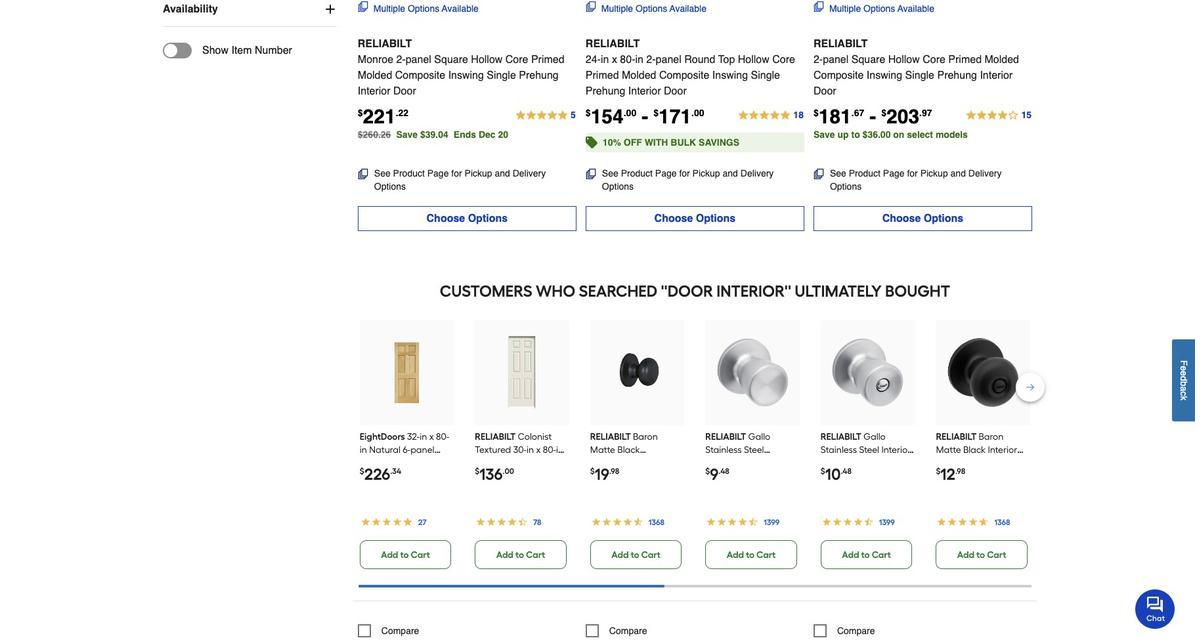 Task type: locate. For each thing, give the bounding box(es) containing it.
1 vertical spatial x
[[430, 431, 434, 443]]

2 add to cart from the left
[[497, 550, 546, 561]]

0 horizontal spatial prehung
[[519, 69, 559, 81]]

1 - from the left
[[642, 105, 649, 128]]

dec
[[479, 129, 496, 140]]

single up '18' button
[[751, 69, 781, 81]]

1 horizontal spatial see
[[602, 168, 619, 178]]

1 horizontal spatial .98
[[956, 467, 966, 476]]

19
[[595, 465, 610, 484]]

composite up 181
[[814, 69, 864, 81]]

choose for 3rd choose options link from the right
[[427, 213, 465, 224]]

- for 171
[[642, 105, 649, 128]]

reliabilt gallo stainless steel interior bed/bath privacy door knob image
[[831, 335, 906, 411]]

2 inswing from the left
[[713, 69, 748, 81]]

1 horizontal spatial composite
[[660, 69, 710, 81]]

options
[[408, 3, 440, 14], [636, 3, 668, 14], [864, 3, 896, 14], [374, 181, 406, 192], [602, 181, 634, 192], [830, 181, 862, 192], [468, 213, 508, 224], [696, 213, 736, 224], [924, 213, 964, 224]]

18
[[794, 109, 804, 120]]

0 horizontal spatial see product page for pickup and delivery options
[[374, 168, 546, 192]]

for down savings save $39.04 element
[[452, 168, 462, 178]]

a
[[1179, 387, 1190, 392]]

reliabilt link for 12
[[937, 431, 1024, 482]]

0 horizontal spatial primed
[[532, 54, 565, 65]]

1 horizontal spatial multiple options available link
[[586, 1, 707, 15]]

cart for 226
[[411, 550, 430, 561]]

1 page from the left
[[428, 168, 449, 178]]

hollow
[[471, 54, 503, 65], [738, 54, 770, 65], [889, 54, 920, 65]]

inswing up ends
[[449, 69, 484, 81]]

cart
[[411, 550, 430, 561], [526, 550, 546, 561], [642, 550, 661, 561], [757, 550, 776, 561], [872, 550, 892, 561], [988, 550, 1007, 561]]

savings save $39.04 element
[[396, 129, 514, 140]]

1 horizontal spatial see product page for pickup and delivery options
[[602, 168, 774, 192]]

inswing inside reliabilt 24-in x 80-in 2-panel round top hollow core primed molded composite inswing single prehung interior door
[[713, 69, 748, 81]]

$ 136 .00
[[475, 465, 515, 484]]

80- inside 32-in x 80- in natural 6-panel solid core unfinished pine wood slab door
[[436, 431, 450, 443]]

core up .97
[[923, 54, 946, 65]]

add for 10
[[843, 550, 860, 561]]

$ inside "$ 136 .00"
[[475, 467, 480, 476]]

to inside the 19 list item
[[631, 550, 640, 561]]

10% off with bulk savings
[[603, 137, 740, 148]]

.97
[[920, 108, 933, 118]]

availability
[[163, 3, 218, 15]]

0 horizontal spatial hollow
[[471, 54, 503, 65]]

single inside the reliabilt monroe 2-panel square hollow core primed molded composite inswing single prehung interior door
[[487, 69, 516, 81]]

prehung inside reliabilt 24-in x 80-in 2-panel round top hollow core primed molded composite inswing single prehung interior door
[[586, 85, 626, 97]]

2 horizontal spatial for
[[908, 168, 918, 178]]

- for 203
[[870, 105, 877, 128]]

2 horizontal spatial 2-
[[814, 54, 823, 65]]

0 horizontal spatial -
[[642, 105, 649, 128]]

1 2- from the left
[[397, 54, 406, 65]]

.48 inside the $ 9 .48
[[719, 467, 730, 476]]

4 cart from the left
[[757, 550, 776, 561]]

core up 18
[[773, 54, 796, 65]]

x inside reliabilt 24-in x 80-in 2-panel round top hollow core primed molded composite inswing single prehung interior door
[[612, 54, 618, 65]]

$39.04
[[421, 129, 449, 140]]

add to cart link inside the 136 list item
[[475, 541, 567, 569]]

e
[[1179, 366, 1190, 372], [1179, 372, 1190, 377]]

$ 9 .48
[[706, 465, 730, 484]]

$ inside $ 10 .48
[[821, 467, 826, 476]]

1 square from the left
[[435, 54, 468, 65]]

1 add to cart link from the left
[[360, 541, 452, 569]]

add inside 12 list item
[[958, 550, 975, 561]]

0 horizontal spatial page
[[428, 168, 449, 178]]

2 choose options link from the left
[[586, 206, 805, 231]]

ends dec 20 element
[[454, 129, 514, 140]]

primed left 24-
[[532, 54, 565, 65]]

2 horizontal spatial choose options
[[883, 213, 964, 224]]

cart inside 10 list item
[[872, 550, 892, 561]]

0 horizontal spatial compare
[[382, 626, 419, 636]]

off
[[624, 137, 642, 148]]

0 horizontal spatial inswing
[[449, 69, 484, 81]]

door
[[394, 85, 416, 97], [664, 85, 687, 97], [814, 85, 837, 97], [428, 471, 448, 482]]

80- right 24-
[[620, 54, 636, 65]]

add to cart
[[381, 550, 430, 561], [497, 550, 546, 561], [612, 550, 661, 561], [727, 550, 776, 561], [843, 550, 892, 561], [958, 550, 1007, 561]]

add inside the 136 list item
[[497, 550, 514, 561]]

0 horizontal spatial 5 stars image
[[515, 108, 577, 123]]

page down save up to $36.00 on select models
[[884, 168, 905, 178]]

6 add from the left
[[958, 550, 975, 561]]

80-
[[620, 54, 636, 65], [436, 431, 450, 443]]

1 add to cart from the left
[[381, 550, 430, 561]]

cart for 12
[[988, 550, 1007, 561]]

.48 inside $ 10 .48
[[841, 467, 852, 476]]

add for 19
[[612, 550, 629, 561]]

compare inside 1000465949 element
[[610, 626, 647, 636]]

choose for 3rd choose options link from left
[[883, 213, 921, 224]]

3 multiple options available from the left
[[830, 3, 935, 14]]

0 horizontal spatial available
[[442, 3, 479, 14]]

2 horizontal spatial see
[[830, 168, 847, 178]]

save left up
[[814, 129, 836, 140]]

0 horizontal spatial and
[[495, 168, 510, 178]]

.00
[[624, 108, 637, 118], [692, 108, 705, 118], [503, 467, 515, 476]]

0 horizontal spatial choose options link
[[358, 206, 577, 231]]

panel up unfinished
[[411, 445, 435, 456]]

1 horizontal spatial 2-
[[647, 54, 656, 65]]

cart inside the 19 list item
[[642, 550, 661, 561]]

6 add to cart from the left
[[958, 550, 1007, 561]]

delivery
[[513, 168, 546, 178], [741, 168, 774, 178], [969, 168, 1002, 178]]

1 vertical spatial 80-
[[436, 431, 450, 443]]

reliabilt link inside 12 list item
[[937, 431, 1024, 482]]

2- inside the reliabilt monroe 2-panel square hollow core primed molded composite inswing single prehung interior door
[[397, 54, 406, 65]]

0 horizontal spatial .98
[[610, 467, 620, 476]]

4 stars image
[[966, 108, 1033, 123]]

prehung up 4 stars image
[[938, 69, 978, 81]]

4 add to cart from the left
[[727, 550, 776, 561]]

reliabilt 24-in x 80-in 2-panel round top hollow core primed molded composite inswing single prehung interior door
[[586, 38, 796, 97]]

reliabilt gallo stainless steel interior/exterior hall/closet passage door knob image
[[715, 335, 791, 411]]

save down .22
[[396, 129, 418, 140]]

x right 24-
[[612, 54, 618, 65]]

.48 for 9
[[719, 467, 730, 476]]

1 horizontal spatial choose options
[[655, 213, 736, 224]]

20
[[498, 129, 509, 140]]

reliabilt link inside the 9 list item
[[706, 431, 790, 495]]

2 hollow from the left
[[738, 54, 770, 65]]

compare inside 1000099116 element
[[838, 626, 876, 636]]

to for 12
[[977, 550, 986, 561]]

interior
[[981, 69, 1013, 81], [358, 85, 391, 97], [629, 85, 661, 97]]

1 single from the left
[[487, 69, 516, 81]]

delivery down '18' button
[[741, 168, 774, 178]]

single inside the reliabilt 2-panel square hollow core primed molded composite inswing single prehung interior door
[[906, 69, 935, 81]]

square inside the reliabilt monroe 2-panel square hollow core primed molded composite inswing single prehung interior door
[[435, 54, 468, 65]]

choose options link
[[358, 206, 577, 231], [586, 206, 805, 231], [814, 206, 1033, 231]]

prehung inside the reliabilt monroe 2-panel square hollow core primed molded composite inswing single prehung interior door
[[519, 69, 559, 81]]

6 add to cart link from the left
[[937, 541, 1028, 569]]

reliabilt link inside 10 list item
[[821, 431, 914, 482]]

0 vertical spatial x
[[612, 54, 618, 65]]

add to cart link inside 12 list item
[[937, 541, 1028, 569]]

0 horizontal spatial pickup
[[465, 168, 493, 178]]

and
[[495, 168, 510, 178], [723, 168, 738, 178], [951, 168, 966, 178]]

chat invite button image
[[1136, 589, 1176, 629]]

in up '154'
[[601, 54, 609, 65]]

3 2- from the left
[[814, 54, 823, 65]]

primed inside the reliabilt 2-panel square hollow core primed molded composite inswing single prehung interior door
[[949, 54, 982, 65]]

1 horizontal spatial hollow
[[738, 54, 770, 65]]

2 cart from the left
[[526, 550, 546, 561]]

$ inside $ 19 .98
[[591, 467, 595, 476]]

1 available from the left
[[442, 3, 479, 14]]

delivery down 4 stars image
[[969, 168, 1002, 178]]

4 add to cart link from the left
[[706, 541, 798, 569]]

- up with
[[642, 105, 649, 128]]

interior up 221
[[358, 85, 391, 97]]

molded inside the reliabilt monroe 2-panel square hollow core primed molded composite inswing single prehung interior door
[[358, 69, 392, 81]]

0 horizontal spatial .00
[[503, 467, 515, 476]]

reliabilt link inside the 136 list item
[[475, 431, 565, 521]]

9 list item
[[706, 320, 800, 569]]

cart inside 12 list item
[[988, 550, 1007, 561]]

and down 20
[[495, 168, 510, 178]]

2 horizontal spatial hollow
[[889, 54, 920, 65]]

5
[[571, 109, 576, 120]]

to inside the 9 list item
[[746, 550, 755, 561]]

$ inside $ 226 .34
[[360, 467, 365, 476]]

1 inswing from the left
[[449, 69, 484, 81]]

pickup down the ends dec 20 element in the left of the page
[[465, 168, 493, 178]]

2 horizontal spatial page
[[884, 168, 905, 178]]

$ for 9
[[706, 467, 710, 476]]

2 horizontal spatial inswing
[[867, 69, 903, 81]]

product down off
[[621, 168, 653, 178]]

to for 226
[[400, 550, 409, 561]]

cart inside 226 list item
[[411, 550, 430, 561]]

product down $36.00
[[849, 168, 881, 178]]

0 horizontal spatial 2-
[[397, 54, 406, 65]]

in right 24-
[[636, 54, 644, 65]]

1 horizontal spatial multiple
[[602, 3, 633, 14]]

2 square from the left
[[852, 54, 886, 65]]

1 cart from the left
[[411, 550, 430, 561]]

add to cart link for 12
[[937, 541, 1028, 569]]

15 button
[[966, 108, 1033, 123]]

inswing down top
[[713, 69, 748, 81]]

available up the reliabilt 2-panel square hollow core primed molded composite inswing single prehung interior door
[[898, 3, 935, 14]]

1 horizontal spatial -
[[870, 105, 877, 128]]

panel left the round
[[656, 54, 682, 65]]

door down unfinished
[[428, 471, 448, 482]]

136
[[480, 465, 503, 484]]

single
[[487, 69, 516, 81], [751, 69, 781, 81], [906, 69, 935, 81]]

1 add from the left
[[381, 550, 398, 561]]

3 hollow from the left
[[889, 54, 920, 65]]

3 compare from the left
[[838, 626, 876, 636]]

reliabilt link for 19
[[591, 431, 674, 495]]

2 horizontal spatial delivery
[[969, 168, 1002, 178]]

2 horizontal spatial prehung
[[938, 69, 978, 81]]

10
[[826, 465, 841, 484]]

3 add to cart from the left
[[612, 550, 661, 561]]

choose for second choose options link from the left
[[655, 213, 693, 224]]

1 .48 from the left
[[719, 467, 730, 476]]

1 horizontal spatial choose options link
[[586, 206, 805, 231]]

1 horizontal spatial 80-
[[620, 54, 636, 65]]

1 see product page for pickup and delivery options from the left
[[374, 168, 546, 192]]

1 choose from the left
[[427, 213, 465, 224]]

1 horizontal spatial .48
[[841, 467, 852, 476]]

0 horizontal spatial multiple options available
[[374, 3, 479, 14]]

.00 for 136
[[503, 467, 515, 476]]

e up b
[[1179, 372, 1190, 377]]

2 multiple from the left
[[602, 3, 633, 14]]

add to cart link for 19
[[591, 541, 682, 569]]

2 horizontal spatial pickup
[[921, 168, 949, 178]]

1 horizontal spatial multiple options available
[[602, 3, 707, 14]]

3 single from the left
[[906, 69, 935, 81]]

2 compare from the left
[[610, 626, 647, 636]]

80- inside reliabilt 24-in x 80-in 2-panel round top hollow core primed molded composite inswing single prehung interior door
[[620, 54, 636, 65]]

1 horizontal spatial inswing
[[713, 69, 748, 81]]

2 available from the left
[[670, 3, 707, 14]]

$ inside $ 12 .98
[[937, 467, 941, 476]]

hollow inside reliabilt 24-in x 80-in 2-panel round top hollow core primed molded composite inswing single prehung interior door
[[738, 54, 770, 65]]

reliabilt
[[358, 38, 412, 50], [586, 38, 640, 50], [814, 38, 868, 50], [475, 431, 516, 443], [591, 431, 631, 443], [706, 431, 747, 443], [821, 431, 862, 443], [937, 431, 977, 443]]

e up d
[[1179, 366, 1190, 372]]

0 horizontal spatial multiple
[[374, 3, 405, 14]]

composite
[[395, 69, 446, 81], [660, 69, 710, 81], [814, 69, 864, 81]]

single up 20
[[487, 69, 516, 81]]

page down the $39.04 at top
[[428, 168, 449, 178]]

f
[[1179, 361, 1190, 366]]

searched
[[579, 282, 658, 301]]

3 delivery from the left
[[969, 168, 1002, 178]]

add for 136
[[497, 550, 514, 561]]

panel right monroe
[[406, 54, 432, 65]]

5 add to cart link from the left
[[821, 541, 913, 569]]

available up the reliabilt monroe 2-panel square hollow core primed molded composite inswing single prehung interior door
[[442, 3, 479, 14]]

5 stars image
[[515, 108, 577, 123], [738, 108, 805, 123]]

.34
[[390, 467, 401, 476]]

plus image
[[324, 3, 337, 16]]

square
[[435, 54, 468, 65], [852, 54, 886, 65]]

add to cart for 226
[[381, 550, 430, 561]]

to inside the 136 list item
[[516, 550, 524, 561]]

1 horizontal spatial interior
[[629, 85, 661, 97]]

1 delivery from the left
[[513, 168, 546, 178]]

core inside reliabilt 24-in x 80-in 2-panel round top hollow core primed molded composite inswing single prehung interior door
[[773, 54, 796, 65]]

1 hollow from the left
[[471, 54, 503, 65]]

molded
[[985, 54, 1020, 65], [358, 69, 392, 81], [622, 69, 657, 81]]

and down savings
[[723, 168, 738, 178]]

interior inside reliabilt 24-in x 80-in 2-panel round top hollow core primed molded composite inswing single prehung interior door
[[629, 85, 661, 97]]

to for 10
[[862, 550, 870, 561]]

add to cart inside 12 list item
[[958, 550, 1007, 561]]

0 horizontal spatial delivery
[[513, 168, 546, 178]]

5 reliabilt link from the left
[[937, 431, 1024, 482]]

add
[[381, 550, 398, 561], [497, 550, 514, 561], [612, 550, 629, 561], [727, 550, 744, 561], [843, 550, 860, 561], [958, 550, 975, 561]]

$ inside $ 221 .22
[[358, 108, 363, 118]]

core up 5 button
[[506, 54, 529, 65]]

add inside 10 list item
[[843, 550, 860, 561]]

1 horizontal spatial .00
[[624, 108, 637, 118]]

4 reliabilt link from the left
[[821, 431, 914, 482]]

1 horizontal spatial x
[[612, 54, 618, 65]]

3 product from the left
[[849, 168, 881, 178]]

choose
[[427, 213, 465, 224], [655, 213, 693, 224], [883, 213, 921, 224]]

hollow inside the reliabilt 2-panel square hollow core primed molded composite inswing single prehung interior door
[[889, 54, 920, 65]]

reliabilt colonist textured 30-in x 80-in 6-panel hollow core primed molded composite right hand inswing single prehung interior door image
[[485, 335, 560, 411]]

reliabilt inside reliabilt 24-in x 80-in 2-panel round top hollow core primed molded composite inswing single prehung interior door
[[586, 38, 640, 50]]

1 multiple from the left
[[374, 3, 405, 14]]

0 horizontal spatial molded
[[358, 69, 392, 81]]

2 horizontal spatial primed
[[949, 54, 982, 65]]

.98 inside $ 12 .98
[[956, 467, 966, 476]]

0 horizontal spatial .48
[[719, 467, 730, 476]]

0 horizontal spatial choose
[[427, 213, 465, 224]]

2 horizontal spatial multiple options available link
[[814, 1, 935, 15]]

add to cart inside the 136 list item
[[497, 550, 546, 561]]

3 and from the left
[[951, 168, 966, 178]]

1 horizontal spatial prehung
[[586, 85, 626, 97]]

2 multiple options available from the left
[[602, 3, 707, 14]]

cart inside the 136 list item
[[526, 550, 546, 561]]

10 list item
[[821, 320, 916, 569]]

2 horizontal spatial single
[[906, 69, 935, 81]]

0 horizontal spatial single
[[487, 69, 516, 81]]

interior inside the reliabilt 2-panel square hollow core primed molded composite inswing single prehung interior door
[[981, 69, 1013, 81]]

1 horizontal spatial available
[[670, 3, 707, 14]]

2 horizontal spatial product
[[849, 168, 881, 178]]

6 cart from the left
[[988, 550, 1007, 561]]

2 horizontal spatial interior
[[981, 69, 1013, 81]]

compare inside 1000467155 element
[[382, 626, 419, 636]]

cart for 19
[[642, 550, 661, 561]]

1 horizontal spatial 5 stars image
[[738, 108, 805, 123]]

1 e from the top
[[1179, 366, 1190, 372]]

0 horizontal spatial square
[[435, 54, 468, 65]]

1 horizontal spatial delivery
[[741, 168, 774, 178]]

2 .98 from the left
[[956, 467, 966, 476]]

$ 226 .34
[[360, 465, 401, 484]]

.00 inside "$ 136 .00"
[[503, 467, 515, 476]]

5 stars image for 221
[[515, 108, 577, 123]]

1 horizontal spatial single
[[751, 69, 781, 81]]

.00 for 154
[[624, 108, 637, 118]]

see product page for pickup and delivery options down select
[[830, 168, 1002, 192]]

add inside the 9 list item
[[727, 550, 744, 561]]

see product page for pickup and delivery options down ends
[[374, 168, 546, 192]]

$ 10 .48
[[821, 465, 852, 484]]

reliabilt link for 9
[[706, 431, 790, 495]]

reliabilt 2-panel square hollow core primed molded composite inswing single prehung interior door
[[814, 38, 1020, 97]]

multiple options available for second multiple options available link from the right
[[602, 3, 707, 14]]

cart inside the 9 list item
[[757, 550, 776, 561]]

page down 10% off with bulk savings
[[656, 168, 677, 178]]

add to cart inside 10 list item
[[843, 550, 892, 561]]

2 horizontal spatial available
[[898, 3, 935, 14]]

2 multiple options available link from the left
[[586, 1, 707, 15]]

2 reliabilt link from the left
[[591, 431, 674, 495]]

for
[[452, 168, 462, 178], [680, 168, 690, 178], [908, 168, 918, 178]]

5 add to cart from the left
[[843, 550, 892, 561]]

pickup down select
[[921, 168, 949, 178]]

19 list item
[[591, 320, 685, 569]]

interior up $ 154 .00 - $ 171 .00
[[629, 85, 661, 97]]

2- up 181
[[814, 54, 823, 65]]

1 horizontal spatial square
[[852, 54, 886, 65]]

0 horizontal spatial see
[[374, 168, 391, 178]]

choose options
[[427, 213, 508, 224], [655, 213, 736, 224], [883, 213, 964, 224]]

5 add from the left
[[843, 550, 860, 561]]

add to cart inside the 19 list item
[[612, 550, 661, 561]]

for down select
[[908, 168, 918, 178]]

2 horizontal spatial choose options link
[[814, 206, 1033, 231]]

core up the wood
[[382, 458, 403, 469]]

eightdoors 32-in x 80-in natural 6-panel solid core unfinished pine wood slab door image
[[369, 335, 445, 411]]

1 horizontal spatial page
[[656, 168, 677, 178]]

2 horizontal spatial composite
[[814, 69, 864, 81]]

$ for 181
[[814, 108, 819, 118]]

181
[[819, 105, 852, 128]]

see down up
[[830, 168, 847, 178]]

0 horizontal spatial multiple options available link
[[358, 1, 479, 15]]

1 product from the left
[[393, 168, 425, 178]]

2 - from the left
[[870, 105, 877, 128]]

available up the round
[[670, 3, 707, 14]]

core inside the reliabilt 2-panel square hollow core primed molded composite inswing single prehung interior door
[[923, 54, 946, 65]]

molded inside the reliabilt 2-panel square hollow core primed molded composite inswing single prehung interior door
[[985, 54, 1020, 65]]

save up to $36.00 on select models
[[814, 129, 968, 140]]

$ for 12
[[937, 467, 941, 476]]

pickup down savings
[[693, 168, 721, 178]]

2 add to cart link from the left
[[475, 541, 567, 569]]

1 horizontal spatial and
[[723, 168, 738, 178]]

2 single from the left
[[751, 69, 781, 81]]

top
[[719, 54, 735, 65]]

2 horizontal spatial choose
[[883, 213, 921, 224]]

available for third multiple options available link from the right
[[442, 3, 479, 14]]

5 stars image left '154'
[[515, 108, 577, 123]]

$154.00-$171.00 element
[[586, 105, 705, 128]]

to inside 226 list item
[[400, 550, 409, 561]]

molded down monroe
[[358, 69, 392, 81]]

add inside the 19 list item
[[612, 550, 629, 561]]

multiple for first multiple options available link from the right
[[830, 3, 862, 14]]

1 horizontal spatial choose
[[655, 213, 693, 224]]

prehung
[[519, 69, 559, 81], [938, 69, 978, 81], [586, 85, 626, 97]]

2 add from the left
[[497, 550, 514, 561]]

3 inswing from the left
[[867, 69, 903, 81]]

3 multiple from the left
[[830, 3, 862, 14]]

door up .22
[[394, 85, 416, 97]]

1000465949 element
[[586, 625, 647, 638]]

2 horizontal spatial multiple options available
[[830, 3, 935, 14]]

1 horizontal spatial pickup
[[693, 168, 721, 178]]

door up 181
[[814, 85, 837, 97]]

primed up 4 stars image
[[949, 54, 982, 65]]

0 horizontal spatial 80-
[[436, 431, 450, 443]]

x right "32-"
[[430, 431, 434, 443]]

0 horizontal spatial save
[[396, 129, 418, 140]]

customers
[[440, 282, 533, 301]]

add to cart inside 226 list item
[[381, 550, 430, 561]]

in
[[601, 54, 609, 65], [636, 54, 644, 65], [420, 431, 427, 443], [360, 445, 367, 456]]

available for first multiple options available link from the right
[[898, 3, 935, 14]]

f e e d b a c k button
[[1173, 340, 1196, 422]]

eightdoors
[[360, 431, 405, 443]]

single up .97
[[906, 69, 935, 81]]

4 add from the left
[[727, 550, 744, 561]]

$ for 226
[[360, 467, 365, 476]]

pickup
[[465, 168, 493, 178], [693, 168, 721, 178], [921, 168, 949, 178]]

.48 for 10
[[841, 467, 852, 476]]

3 add from the left
[[612, 550, 629, 561]]

12
[[941, 465, 956, 484]]

see product page for pickup and delivery options
[[374, 168, 546, 192], [602, 168, 774, 192], [830, 168, 1002, 192]]

x inside 32-in x 80- in natural 6-panel solid core unfinished pine wood slab door
[[430, 431, 434, 443]]

$ inside the $ 9 .48
[[706, 467, 710, 476]]

reliabilt inside 12 list item
[[937, 431, 977, 443]]

0 horizontal spatial choose options
[[427, 213, 508, 224]]

1 reliabilt link from the left
[[475, 431, 565, 521]]

compare for 1000099116 element
[[838, 626, 876, 636]]

1 compare from the left
[[382, 626, 419, 636]]

0 horizontal spatial interior
[[358, 85, 391, 97]]

multiple options available link
[[358, 1, 479, 15], [586, 1, 707, 15], [814, 1, 935, 15]]

see down the $260.26
[[374, 168, 391, 178]]

reliabilt inside the 136 list item
[[475, 431, 516, 443]]

reliabilt inside the 19 list item
[[591, 431, 631, 443]]

2 horizontal spatial molded
[[985, 54, 1020, 65]]

see product page for pickup and delivery options down bulk
[[602, 168, 774, 192]]

add to cart link inside 226 list item
[[360, 541, 452, 569]]

compare for 1000467155 element
[[382, 626, 419, 636]]

was price $260.26 element
[[358, 126, 396, 140]]

product down $260.26 save $39.04 ends dec 20
[[393, 168, 425, 178]]

prehung up '154'
[[586, 85, 626, 97]]

molded up $154.00-$171.00 element
[[622, 69, 657, 81]]

80- right "32-"
[[436, 431, 450, 443]]

0 horizontal spatial composite
[[395, 69, 446, 81]]

3 add to cart link from the left
[[591, 541, 682, 569]]

.98 inside $ 19 .98
[[610, 467, 620, 476]]

1 horizontal spatial primed
[[586, 69, 619, 81]]

x
[[612, 54, 618, 65], [430, 431, 434, 443]]

see
[[374, 168, 391, 178], [602, 168, 619, 178], [830, 168, 847, 178]]

2 choose from the left
[[655, 213, 693, 224]]

product
[[393, 168, 425, 178], [621, 168, 653, 178], [849, 168, 881, 178]]

reliabilt link inside the 19 list item
[[591, 431, 674, 495]]

composite down the round
[[660, 69, 710, 81]]

1 horizontal spatial molded
[[622, 69, 657, 81]]

2 choose options from the left
[[655, 213, 736, 224]]

up
[[838, 129, 849, 140]]

0 horizontal spatial x
[[430, 431, 434, 443]]

primed down 24-
[[586, 69, 619, 81]]

2 pickup from the left
[[693, 168, 721, 178]]

1 horizontal spatial product
[[621, 168, 653, 178]]

see down 10%
[[602, 168, 619, 178]]

2 horizontal spatial see product page for pickup and delivery options
[[830, 168, 1002, 192]]

prehung up 5 button
[[519, 69, 559, 81]]

5 stars image for 154
[[738, 108, 805, 123]]

add inside 226 list item
[[381, 550, 398, 561]]

2- right monroe
[[397, 54, 406, 65]]

3 composite from the left
[[814, 69, 864, 81]]

$ 19 .98
[[591, 465, 620, 484]]

1 horizontal spatial compare
[[610, 626, 647, 636]]

3 reliabilt link from the left
[[706, 431, 790, 495]]

2 and from the left
[[723, 168, 738, 178]]

and down models
[[951, 168, 966, 178]]

2 horizontal spatial and
[[951, 168, 966, 178]]

2 composite from the left
[[660, 69, 710, 81]]

page
[[428, 168, 449, 178], [656, 168, 677, 178], [884, 168, 905, 178]]

to inside 12 list item
[[977, 550, 986, 561]]

2 5 stars image from the left
[[738, 108, 805, 123]]

interior up 4 stars image
[[981, 69, 1013, 81]]

5 stars image containing 18
[[738, 108, 805, 123]]

2 horizontal spatial multiple
[[830, 3, 862, 14]]

composite up .22
[[395, 69, 446, 81]]

- right .67
[[870, 105, 877, 128]]

2 product from the left
[[621, 168, 653, 178]]

2 .48 from the left
[[841, 467, 852, 476]]

3 available from the left
[[898, 3, 935, 14]]

1 horizontal spatial for
[[680, 168, 690, 178]]

molded up 4 stars image
[[985, 54, 1020, 65]]

2 horizontal spatial compare
[[838, 626, 876, 636]]

5 stars image up savings
[[738, 108, 805, 123]]

for down bulk
[[680, 168, 690, 178]]

1 multiple options available from the left
[[374, 3, 479, 14]]

5 cart from the left
[[872, 550, 892, 561]]

panel up 181
[[823, 54, 849, 65]]

add to cart link inside the 19 list item
[[591, 541, 682, 569]]

0 vertical spatial 80-
[[620, 54, 636, 65]]

5 stars image containing 5
[[515, 108, 577, 123]]

to for 136
[[516, 550, 524, 561]]

.48
[[719, 467, 730, 476], [841, 467, 852, 476]]

inswing up $181.67-$203.97 element
[[867, 69, 903, 81]]

1 5 stars image from the left
[[515, 108, 577, 123]]

available
[[442, 3, 479, 14], [670, 3, 707, 14], [898, 3, 935, 14]]

add to cart link inside the 9 list item
[[706, 541, 798, 569]]

2 2- from the left
[[647, 54, 656, 65]]

door up 171 on the top
[[664, 85, 687, 97]]

to
[[852, 129, 861, 140], [400, 550, 409, 561], [516, 550, 524, 561], [631, 550, 640, 561], [746, 550, 755, 561], [862, 550, 870, 561], [977, 550, 986, 561]]

$ for 10
[[821, 467, 826, 476]]

0 horizontal spatial for
[[452, 168, 462, 178]]

-
[[642, 105, 649, 128], [870, 105, 877, 128]]

show item number element
[[163, 43, 292, 58]]

delivery down the ends dec 20 element in the left of the page
[[513, 168, 546, 178]]

2- left the round
[[647, 54, 656, 65]]

1 horizontal spatial save
[[814, 129, 836, 140]]

1 composite from the left
[[395, 69, 446, 81]]

0 horizontal spatial product
[[393, 168, 425, 178]]

to inside 10 list item
[[862, 550, 870, 561]]

$
[[358, 108, 363, 118], [586, 108, 591, 118], [654, 108, 659, 118], [814, 108, 819, 118], [882, 108, 887, 118], [360, 467, 365, 476], [475, 467, 480, 476], [591, 467, 595, 476], [706, 467, 710, 476], [821, 467, 826, 476], [937, 467, 941, 476]]



Task type: vqa. For each thing, say whether or not it's contained in the screenshot.
6.
no



Task type: describe. For each thing, give the bounding box(es) containing it.
primed inside the reliabilt monroe 2-panel square hollow core primed molded composite inswing single prehung interior door
[[532, 54, 565, 65]]

round
[[685, 54, 716, 65]]

interior inside the reliabilt monroe 2-panel square hollow core primed molded composite inswing single prehung interior door
[[358, 85, 391, 97]]

$36.00
[[863, 129, 891, 140]]

monroe
[[358, 54, 394, 65]]

compare for 1000465949 element
[[610, 626, 647, 636]]

door inside the reliabilt monroe 2-panel square hollow core primed molded composite inswing single prehung interior door
[[394, 85, 416, 97]]

1000467155 element
[[358, 625, 419, 638]]

in up unfinished
[[420, 431, 427, 443]]

multiple options available for third multiple options available link from the right
[[374, 3, 479, 14]]

3 see from the left
[[830, 168, 847, 178]]

inswing inside the reliabilt 2-panel square hollow core primed molded composite inswing single prehung interior door
[[867, 69, 903, 81]]

15
[[1022, 109, 1032, 120]]

add to cart for 9
[[727, 550, 776, 561]]

2 delivery from the left
[[741, 168, 774, 178]]

$260.26
[[358, 129, 391, 140]]

add to cart for 136
[[497, 550, 546, 561]]

cart for 9
[[757, 550, 776, 561]]

203
[[887, 105, 920, 128]]

door inside 32-in x 80- in natural 6-panel solid core unfinished pine wood slab door
[[428, 471, 448, 482]]

single inside reliabilt 24-in x 80-in 2-panel round top hollow core primed molded composite inswing single prehung interior door
[[751, 69, 781, 81]]

2 horizontal spatial .00
[[692, 108, 705, 118]]

add for 226
[[381, 550, 398, 561]]

$ 12 .98
[[937, 465, 966, 484]]

slab
[[407, 471, 426, 482]]

226 list item
[[360, 320, 454, 569]]

molded inside reliabilt 24-in x 80-in 2-panel round top hollow core primed molded composite inswing single prehung interior door
[[622, 69, 657, 81]]

24-
[[586, 54, 601, 65]]

3 choose options link from the left
[[814, 206, 1033, 231]]

panel inside 32-in x 80- in natural 6-panel solid core unfinished pine wood slab door
[[411, 445, 435, 456]]

add to cart link for 9
[[706, 541, 798, 569]]

models
[[936, 129, 968, 140]]

add to cart link for 226
[[360, 541, 452, 569]]

panel inside the reliabilt monroe 2-panel square hollow core primed molded composite inswing single prehung interior door
[[406, 54, 432, 65]]

$ 181 .67 - $ 203 .97
[[814, 105, 933, 128]]

.67
[[852, 108, 865, 118]]

2 see product page for pickup and delivery options from the left
[[602, 168, 774, 192]]

c
[[1179, 392, 1190, 397]]

customers who searched ''door interior'' ultimately bought heading
[[359, 278, 1032, 305]]

panel inside the reliabilt 2-panel square hollow core primed molded composite inswing single prehung interior door
[[823, 54, 849, 65]]

core inside the reliabilt monroe 2-panel square hollow core primed molded composite inswing single prehung interior door
[[506, 54, 529, 65]]

$ for 221
[[358, 108, 363, 118]]

$ 154 .00 - $ 171 .00
[[586, 105, 705, 128]]

171
[[659, 105, 692, 128]]

.98 for 19
[[610, 467, 620, 476]]

solid
[[360, 458, 380, 469]]

32-in x 80- in natural 6-panel solid core unfinished pine wood slab door
[[360, 431, 450, 482]]

3 multiple options available link from the left
[[814, 1, 935, 15]]

multiple for third multiple options available link from the right
[[374, 3, 405, 14]]

hollow inside the reliabilt monroe 2-panel square hollow core primed molded composite inswing single prehung interior door
[[471, 54, 503, 65]]

door inside reliabilt 24-in x 80-in 2-panel round top hollow core primed molded composite inswing single prehung interior door
[[664, 85, 687, 97]]

square inside the reliabilt 2-panel square hollow core primed molded composite inswing single prehung interior door
[[852, 54, 886, 65]]

reliabilt inside the reliabilt 2-panel square hollow core primed molded composite inswing single prehung interior door
[[814, 38, 868, 50]]

with
[[645, 137, 669, 148]]

2- inside reliabilt 24-in x 80-in 2-panel round top hollow core primed molded composite inswing single prehung interior door
[[647, 54, 656, 65]]

customers who searched ''door interior'' ultimately bought
[[440, 282, 951, 301]]

3 see product page for pickup and delivery options from the left
[[830, 168, 1002, 192]]

add to cart for 19
[[612, 550, 661, 561]]

interior''
[[717, 282, 792, 301]]

prehung inside the reliabilt 2-panel square hollow core primed molded composite inswing single prehung interior door
[[938, 69, 978, 81]]

12 list item
[[937, 320, 1031, 569]]

3 choose options from the left
[[883, 213, 964, 224]]

32-
[[407, 431, 420, 443]]

add to cart for 10
[[843, 550, 892, 561]]

$ 221 .22
[[358, 105, 409, 128]]

6-
[[403, 445, 411, 456]]

ultimately
[[795, 282, 882, 301]]

core inside 32-in x 80- in natural 6-panel solid core unfinished pine wood slab door
[[382, 458, 403, 469]]

1 save from the left
[[396, 129, 418, 140]]

door inside the reliabilt 2-panel square hollow core primed molded composite inswing single prehung interior door
[[814, 85, 837, 97]]

available for second multiple options available link from the right
[[670, 3, 707, 14]]

reliabilt baron matte black interior bed/bath privacy door knob image
[[946, 335, 1021, 411]]

2 for from the left
[[680, 168, 690, 178]]

221
[[363, 105, 396, 128]]

1 choose options link from the left
[[358, 206, 577, 231]]

1 pickup from the left
[[465, 168, 493, 178]]

bought
[[886, 282, 951, 301]]

show
[[202, 45, 229, 56]]

who
[[536, 282, 576, 301]]

reliabilt baron matte black interior/exterior hall/closet passage door knob image
[[600, 335, 675, 411]]

$181.67-$203.97 element
[[814, 105, 933, 128]]

b
[[1179, 382, 1190, 387]]

pine
[[360, 471, 378, 482]]

.22
[[396, 108, 409, 118]]

tag filled image
[[586, 133, 598, 152]]

show item number
[[202, 45, 292, 56]]

reliabilt inside 10 list item
[[821, 431, 862, 443]]

add for 12
[[958, 550, 975, 561]]

reliabilt monroe 2-panel square hollow core primed molded composite inswing single prehung interior door
[[358, 38, 565, 97]]

natural
[[369, 445, 401, 456]]

3 for from the left
[[908, 168, 918, 178]]

bulk
[[671, 137, 697, 148]]

1 and from the left
[[495, 168, 510, 178]]

1 multiple options available link from the left
[[358, 1, 479, 15]]

k
[[1179, 397, 1190, 401]]

cart for 136
[[526, 550, 546, 561]]

composite inside reliabilt 24-in x 80-in 2-panel round top hollow core primed molded composite inswing single prehung interior door
[[660, 69, 710, 81]]

composite inside the reliabilt 2-panel square hollow core primed molded composite inswing single prehung interior door
[[814, 69, 864, 81]]

to for 19
[[631, 550, 640, 561]]

d
[[1179, 377, 1190, 382]]

on
[[894, 129, 905, 140]]

$ for 154
[[586, 108, 591, 118]]

1 for from the left
[[452, 168, 462, 178]]

to for 9
[[746, 550, 755, 561]]

136 list item
[[475, 320, 570, 569]]

2 save from the left
[[814, 129, 836, 140]]

availability button
[[163, 0, 337, 26]]

add for 9
[[727, 550, 744, 561]]

18 button
[[738, 108, 805, 123]]

add to cart link for 136
[[475, 541, 567, 569]]

5 button
[[515, 108, 577, 123]]

reliabilt inside the 9 list item
[[706, 431, 747, 443]]

2 page from the left
[[656, 168, 677, 178]]

.98 for 12
[[956, 467, 966, 476]]

ends
[[454, 129, 476, 140]]

$ for 136
[[475, 467, 480, 476]]

multiple options available for first multiple options available link from the right
[[830, 3, 935, 14]]

reliabilt link for 10
[[821, 431, 914, 482]]

3 page from the left
[[884, 168, 905, 178]]

1 see from the left
[[374, 168, 391, 178]]

add to cart link for 10
[[821, 541, 913, 569]]

reliabilt inside the reliabilt monroe 2-panel square hollow core primed molded composite inswing single prehung interior door
[[358, 38, 412, 50]]

unfinished
[[405, 458, 449, 469]]

select
[[908, 129, 934, 140]]

cart for 10
[[872, 550, 892, 561]]

savings
[[699, 137, 740, 148]]

wood
[[380, 471, 405, 482]]

add to cart for 12
[[958, 550, 1007, 561]]

item
[[232, 45, 252, 56]]

$260.26 save $39.04 ends dec 20
[[358, 129, 509, 140]]

$221.22 element
[[358, 105, 409, 128]]

reliabilt link for 136
[[475, 431, 565, 521]]

1000099116 element
[[814, 625, 876, 638]]

3 pickup from the left
[[921, 168, 949, 178]]

panel inside reliabilt 24-in x 80-in 2-panel round top hollow core primed molded composite inswing single prehung interior door
[[656, 54, 682, 65]]

10%
[[603, 137, 622, 148]]

inswing inside the reliabilt monroe 2-panel square hollow core primed molded composite inswing single prehung interior door
[[449, 69, 484, 81]]

f e e d b a c k
[[1179, 361, 1190, 401]]

multiple for second multiple options available link from the right
[[602, 3, 633, 14]]

$ for 19
[[591, 467, 595, 476]]

composite inside the reliabilt monroe 2-panel square hollow core primed molded composite inswing single prehung interior door
[[395, 69, 446, 81]]

2 e from the top
[[1179, 372, 1190, 377]]

154
[[591, 105, 624, 128]]

1 choose options from the left
[[427, 213, 508, 224]]

9
[[710, 465, 719, 484]]

primed inside reliabilt 24-in x 80-in 2-panel round top hollow core primed molded composite inswing single prehung interior door
[[586, 69, 619, 81]]

number
[[255, 45, 292, 56]]

2 see from the left
[[602, 168, 619, 178]]

in up solid
[[360, 445, 367, 456]]

2- inside the reliabilt 2-panel square hollow core primed molded composite inswing single prehung interior door
[[814, 54, 823, 65]]

226
[[365, 465, 390, 484]]

''door
[[661, 282, 714, 301]]



